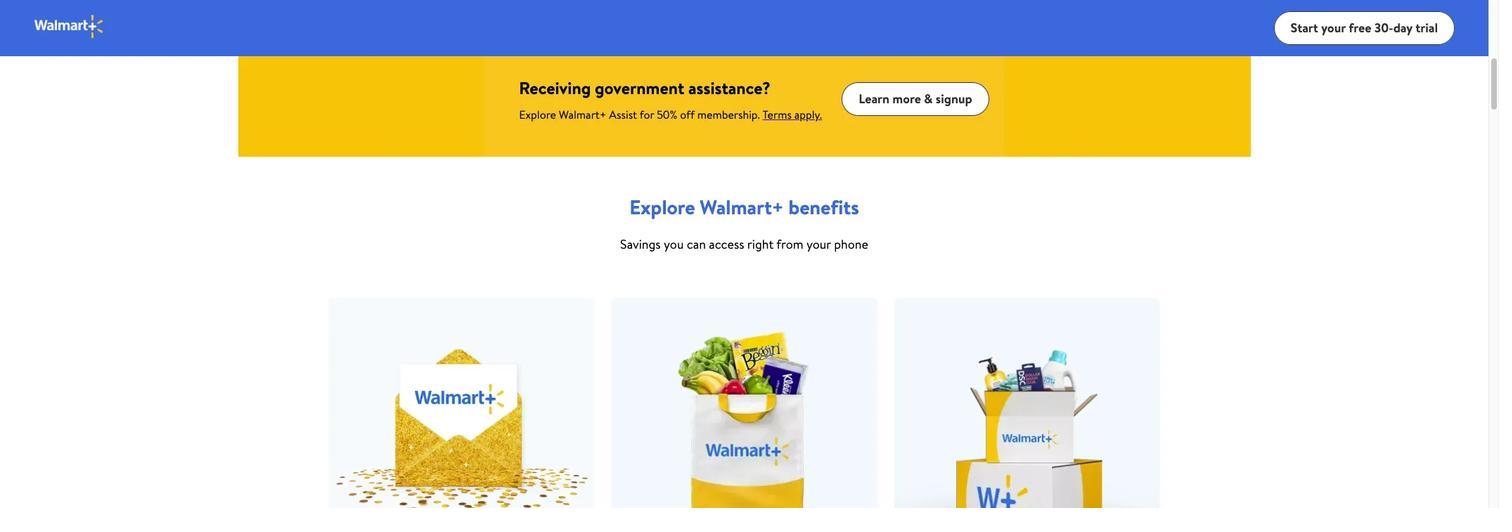 Task type: vqa. For each thing, say whether or not it's contained in the screenshot.
Benefits
yes



Task type: locate. For each thing, give the bounding box(es) containing it.
1 horizontal spatial w+ image
[[1004, 41, 1250, 157]]

2 w+ image from the left
[[1004, 41, 1250, 157]]

0 vertical spatial your
[[1321, 19, 1346, 36]]

1 vertical spatial explore
[[629, 193, 695, 221]]

terms
[[763, 107, 792, 122]]

50%
[[657, 107, 677, 122]]

walmart+ down receiving
[[559, 107, 606, 122]]

access
[[709, 236, 744, 253]]

government
[[595, 76, 684, 100]]

0 horizontal spatial your
[[806, 236, 831, 253]]

0 vertical spatial explore
[[519, 107, 556, 122]]

trial
[[1415, 19, 1438, 36]]

can
[[687, 236, 706, 253]]

day
[[1393, 19, 1412, 36]]

start your free 30-day trial button
[[1274, 11, 1455, 45]]

walmart+ up the 'savings you can access right from your phone'
[[700, 193, 784, 221]]

&
[[924, 90, 933, 107]]

assist
[[609, 107, 637, 122]]

1 horizontal spatial explore
[[629, 193, 695, 221]]

your
[[1321, 19, 1346, 36], [806, 236, 831, 253]]

0 horizontal spatial walmart+
[[559, 107, 606, 122]]

1 horizontal spatial walmart+
[[700, 193, 784, 221]]

off
[[680, 107, 695, 122]]

explore down receiving
[[519, 107, 556, 122]]

signup
[[936, 90, 972, 107]]

1 horizontal spatial your
[[1321, 19, 1346, 36]]

more
[[892, 90, 921, 107]]

explore
[[519, 107, 556, 122], [629, 193, 695, 221]]

w+ image
[[238, 41, 484, 157], [1004, 41, 1250, 157]]

0 horizontal spatial explore
[[519, 107, 556, 122]]

your left free
[[1321, 19, 1346, 36]]

your right from
[[806, 236, 831, 253]]

you
[[664, 236, 684, 253]]

1 vertical spatial your
[[806, 236, 831, 253]]

right
[[747, 236, 774, 253]]

apply.
[[794, 107, 822, 122]]

explore up you on the top of the page
[[629, 193, 695, 221]]

0 vertical spatial walmart+
[[559, 107, 606, 122]]

walmart+
[[559, 107, 606, 122], [700, 193, 784, 221]]

0 horizontal spatial w+ image
[[238, 41, 484, 157]]



Task type: describe. For each thing, give the bounding box(es) containing it.
free
[[1349, 19, 1371, 36]]

explore inside receiving government assistance? explore walmart+ assist for 50% off membership. terms apply.
[[519, 107, 556, 122]]

receiving government assistance? explore walmart+ assist for 50% off membership. terms apply.
[[519, 76, 822, 122]]

assistance?
[[688, 76, 771, 100]]

your inside button
[[1321, 19, 1346, 36]]

explore walmart+ benefits
[[629, 193, 859, 221]]

30-
[[1374, 19, 1393, 36]]

benefits
[[788, 193, 859, 221]]

savings
[[620, 236, 661, 253]]

start your free 30-day trial
[[1291, 19, 1438, 36]]

for
[[640, 107, 654, 122]]

1 vertical spatial walmart+
[[700, 193, 784, 221]]

learn more & signup
[[859, 90, 972, 107]]

terms apply. link
[[763, 107, 822, 122]]

savings you can access right from your phone
[[620, 236, 868, 253]]

membership.
[[697, 107, 760, 122]]

learn more & signup button
[[842, 82, 989, 116]]

walmart+ inside receiving government assistance? explore walmart+ assist for 50% off membership. terms apply.
[[559, 107, 606, 122]]

from
[[776, 236, 803, 253]]

phone
[[834, 236, 868, 253]]

receiving
[[519, 76, 591, 100]]

walmart+ image
[[34, 14, 105, 39]]

start
[[1291, 19, 1318, 36]]

learn
[[859, 90, 889, 107]]

1 w+ image from the left
[[238, 41, 484, 157]]



